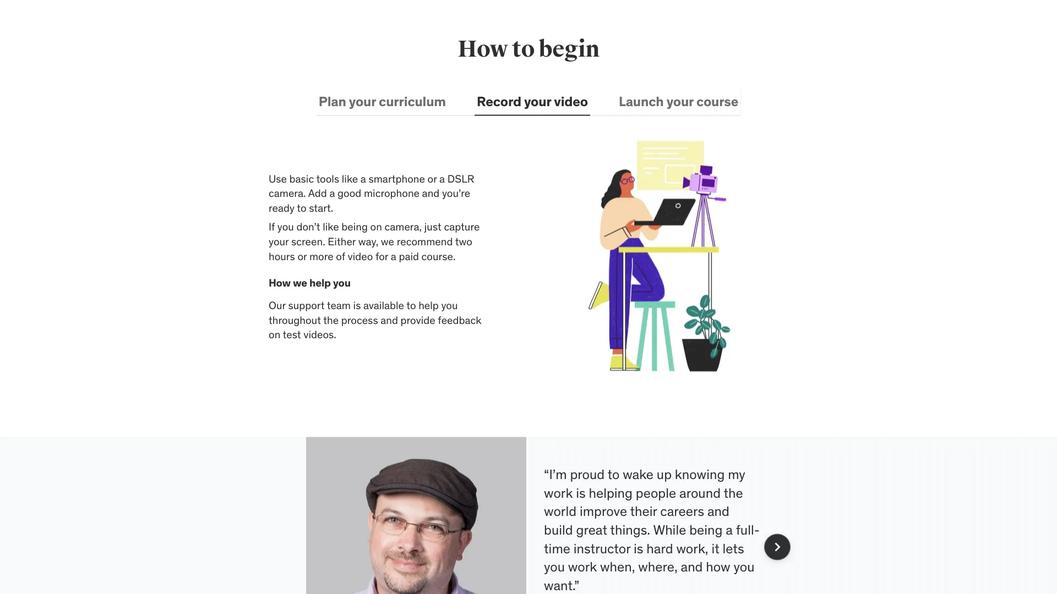 Task type: vqa. For each thing, say whether or not it's contained in the screenshot.
marketing fundamentals
no



Task type: describe. For each thing, give the bounding box(es) containing it.
build
[[544, 522, 573, 539]]

up
[[657, 467, 672, 483]]

microphone
[[364, 187, 420, 200]]

tab list containing plan your curriculum
[[317, 88, 741, 116]]

smartphone
[[369, 172, 425, 185]]

support
[[288, 299, 325, 312]]

provide
[[401, 314, 436, 327]]

we inside the if you don't like being on camera, just capture your screen. either way, we recommend two hours or more of video for a paid course.
[[381, 235, 394, 248]]

use basic tools like a smartphone or a dslr camera. add a good microphone and you're ready to start.
[[269, 172, 475, 215]]

how we help you
[[269, 276, 351, 290]]

plan your curriculum
[[319, 93, 446, 110]]

to left begin
[[512, 35, 535, 64]]

"i'm
[[544, 467, 567, 483]]

how
[[706, 559, 731, 576]]

use
[[269, 172, 287, 185]]

record
[[477, 93, 522, 110]]

videos.
[[304, 328, 337, 341]]

world
[[544, 504, 577, 520]]

lets
[[723, 541, 745, 557]]

you down lets
[[734, 559, 755, 576]]

when,
[[600, 559, 635, 576]]

add
[[308, 187, 327, 200]]

screen.
[[291, 235, 325, 248]]

on inside the our support team is available to help you throughout the process and provide feedback on test videos.
[[269, 328, 281, 341]]

capture
[[444, 220, 480, 234]]

course.
[[422, 250, 456, 263]]

recommend
[[397, 235, 453, 248]]

a right add
[[330, 187, 335, 200]]

course
[[697, 93, 739, 110]]

record your video button
[[475, 88, 591, 115]]

a left dslr
[[440, 172, 445, 185]]

don't
[[297, 220, 320, 234]]

how to begin
[[458, 35, 600, 64]]

video inside button
[[554, 93, 588, 110]]

and down work,
[[681, 559, 703, 576]]

either
[[328, 235, 356, 248]]

being inside the "i'm proud to wake up knowing my work is helping people around the world improve their careers and build great things. while being a full- time instructor is hard work, it lets you work when, where, and how you want."
[[690, 522, 723, 539]]

0 horizontal spatial help
[[310, 276, 331, 290]]

launch your course button
[[617, 88, 741, 115]]

process
[[341, 314, 378, 327]]

two
[[455, 235, 473, 248]]

for
[[376, 250, 388, 263]]

proud
[[570, 467, 605, 483]]

being inside the if you don't like being on camera, just capture your screen. either way, we recommend two hours or more of video for a paid course.
[[342, 220, 368, 234]]

on inside the if you don't like being on camera, just capture your screen. either way, we recommend two hours or more of video for a paid course.
[[371, 220, 382, 234]]

basic
[[290, 172, 314, 185]]

full-
[[736, 522, 760, 539]]

helping
[[589, 485, 633, 502]]

you up team
[[333, 276, 351, 290]]

people
[[636, 485, 677, 502]]

your for plan
[[349, 93, 376, 110]]

record your video
[[477, 93, 588, 110]]

knowing
[[675, 467, 725, 483]]

your for record
[[524, 93, 551, 110]]

camera,
[[385, 220, 422, 234]]

throughout
[[269, 314, 321, 327]]

2 horizontal spatial is
[[634, 541, 644, 557]]

paid
[[399, 250, 419, 263]]

a inside the "i'm proud to wake up knowing my work is helping people around the world improve their careers and build great things. while being a full- time instructor is hard work, it lets you work when, where, and how you want."
[[726, 522, 733, 539]]

careers
[[661, 504, 705, 520]]

to inside the use basic tools like a smartphone or a dslr camera. add a good microphone and you're ready to start.
[[297, 201, 307, 215]]

your for launch
[[667, 93, 694, 110]]

our
[[269, 299, 286, 312]]

like for don't
[[323, 220, 339, 234]]

the inside the our support team is available to help you throughout the process and provide feedback on test videos.
[[323, 314, 339, 327]]

next image
[[769, 539, 787, 557]]

or inside the if you don't like being on camera, just capture your screen. either way, we recommend two hours or more of video for a paid course.
[[298, 250, 307, 263]]



Task type: locate. For each thing, give the bounding box(es) containing it.
work down instructor
[[568, 559, 597, 576]]

help up provide
[[419, 299, 439, 312]]

you up feedback
[[441, 299, 458, 312]]

and down available
[[381, 314, 398, 327]]

0 horizontal spatial being
[[342, 220, 368, 234]]

"i'm proud to wake up knowing my work is helping people around the world improve their careers and build great things. while being a full- time instructor is hard work, it lets you work when, where, and how you want."
[[544, 467, 760, 594]]

0 vertical spatial how
[[458, 35, 508, 64]]

help inside the our support team is available to help you throughout the process and provide feedback on test videos.
[[419, 299, 439, 312]]

we up for
[[381, 235, 394, 248]]

begin
[[539, 35, 600, 64]]

dslr
[[448, 172, 475, 185]]

while
[[654, 522, 687, 539]]

my
[[728, 467, 746, 483]]

1 vertical spatial how
[[269, 276, 291, 290]]

curriculum
[[379, 93, 446, 110]]

0 horizontal spatial the
[[323, 314, 339, 327]]

carousel element
[[280, 438, 791, 595]]

to up provide
[[407, 299, 416, 312]]

or
[[428, 172, 437, 185], [298, 250, 307, 263]]

good
[[338, 187, 362, 200]]

we up support
[[293, 276, 307, 290]]

1 horizontal spatial on
[[371, 220, 382, 234]]

or down screen. on the top left of the page
[[298, 250, 307, 263]]

work
[[544, 485, 573, 502], [568, 559, 597, 576]]

you're
[[442, 187, 471, 200]]

start.
[[309, 201, 333, 215]]

or inside the use basic tools like a smartphone or a dslr camera. add a good microphone and you're ready to start.
[[428, 172, 437, 185]]

their
[[630, 504, 657, 520]]

you inside the if you don't like being on camera, just capture your screen. either way, we recommend two hours or more of video for a paid course.
[[278, 220, 294, 234]]

ready
[[269, 201, 295, 215]]

1 vertical spatial being
[[690, 522, 723, 539]]

1 vertical spatial help
[[419, 299, 439, 312]]

way,
[[358, 235, 379, 248]]

camera.
[[269, 187, 306, 200]]

to
[[512, 35, 535, 64], [297, 201, 307, 215], [407, 299, 416, 312], [608, 467, 620, 483]]

how
[[458, 35, 508, 64], [269, 276, 291, 290]]

instructor
[[574, 541, 631, 557]]

1 vertical spatial we
[[293, 276, 307, 290]]

how up "our"
[[269, 276, 291, 290]]

to up helping
[[608, 467, 620, 483]]

great
[[576, 522, 608, 539]]

0 horizontal spatial video
[[348, 250, 373, 263]]

1 horizontal spatial like
[[342, 172, 358, 185]]

time
[[544, 541, 571, 557]]

a right for
[[391, 250, 397, 263]]

work up world on the right of the page
[[544, 485, 573, 502]]

and
[[422, 187, 440, 200], [381, 314, 398, 327], [708, 504, 730, 520], [681, 559, 703, 576]]

team
[[327, 299, 351, 312]]

0 vertical spatial is
[[353, 299, 361, 312]]

1 horizontal spatial or
[[428, 172, 437, 185]]

0 vertical spatial we
[[381, 235, 394, 248]]

things.
[[611, 522, 651, 539]]

how for how we help you
[[269, 276, 291, 290]]

0 vertical spatial like
[[342, 172, 358, 185]]

tab list
[[317, 88, 741, 116]]

you
[[278, 220, 294, 234], [333, 276, 351, 290], [441, 299, 458, 312], [544, 559, 565, 576], [734, 559, 755, 576]]

a up good
[[361, 172, 366, 185]]

the
[[323, 314, 339, 327], [724, 485, 744, 502]]

0 vertical spatial help
[[310, 276, 331, 290]]

like up good
[[342, 172, 358, 185]]

to inside the our support team is available to help you throughout the process and provide feedback on test videos.
[[407, 299, 416, 312]]

1 vertical spatial like
[[323, 220, 339, 234]]

the down my
[[724, 485, 744, 502]]

video
[[554, 93, 588, 110], [348, 250, 373, 263]]

0 horizontal spatial on
[[269, 328, 281, 341]]

your inside the if you don't like being on camera, just capture your screen. either way, we recommend two hours or more of video for a paid course.
[[269, 235, 289, 248]]

is down proud on the right bottom of page
[[576, 485, 586, 502]]

the inside the "i'm proud to wake up knowing my work is helping people around the world improve their careers and build great things. while being a full- time instructor is hard work, it lets you work when, where, and how you want."
[[724, 485, 744, 502]]

the down team
[[323, 314, 339, 327]]

1 vertical spatial video
[[348, 250, 373, 263]]

a
[[361, 172, 366, 185], [440, 172, 445, 185], [330, 187, 335, 200], [391, 250, 397, 263], [726, 522, 733, 539]]

improve
[[580, 504, 628, 520]]

work,
[[677, 541, 709, 557]]

0 horizontal spatial or
[[298, 250, 307, 263]]

1 vertical spatial is
[[576, 485, 586, 502]]

0 vertical spatial video
[[554, 93, 588, 110]]

tools
[[316, 172, 339, 185]]

1 horizontal spatial how
[[458, 35, 508, 64]]

wake
[[623, 467, 654, 483]]

we
[[381, 235, 394, 248], [293, 276, 307, 290]]

and left you're
[[422, 187, 440, 200]]

2 vertical spatial is
[[634, 541, 644, 557]]

you inside the our support team is available to help you throughout the process and provide feedback on test videos.
[[441, 299, 458, 312]]

video inside the if you don't like being on camera, just capture your screen. either way, we recommend two hours or more of video for a paid course.
[[348, 250, 373, 263]]

1 vertical spatial the
[[724, 485, 744, 502]]

0 vertical spatial on
[[371, 220, 382, 234]]

feedback
[[438, 314, 482, 327]]

if
[[269, 220, 275, 234]]

0 horizontal spatial like
[[323, 220, 339, 234]]

if you don't like being on camera, just capture your screen. either way, we recommend two hours or more of video for a paid course.
[[269, 220, 480, 263]]

launch
[[619, 93, 664, 110]]

our support team is available to help you throughout the process and provide feedback on test videos.
[[269, 299, 482, 341]]

on
[[371, 220, 382, 234], [269, 328, 281, 341]]

a left full-
[[726, 522, 733, 539]]

1 horizontal spatial the
[[724, 485, 744, 502]]

1 vertical spatial on
[[269, 328, 281, 341]]

help
[[310, 276, 331, 290], [419, 299, 439, 312]]

being up it
[[690, 522, 723, 539]]

how up record
[[458, 35, 508, 64]]

1 horizontal spatial video
[[554, 93, 588, 110]]

and down around
[[708, 504, 730, 520]]

0 vertical spatial the
[[323, 314, 339, 327]]

more
[[310, 250, 334, 263]]

on left test
[[269, 328, 281, 341]]

on up "way,"
[[371, 220, 382, 234]]

hours
[[269, 250, 295, 263]]

video down "way,"
[[348, 250, 373, 263]]

a inside the if you don't like being on camera, just capture your screen. either way, we recommend two hours or more of video for a paid course.
[[391, 250, 397, 263]]

1 horizontal spatial we
[[381, 235, 394, 248]]

want."
[[544, 578, 580, 594]]

1 horizontal spatial help
[[419, 299, 439, 312]]

to inside the "i'm proud to wake up knowing my work is helping people around the world improve their careers and build great things. while being a full- time instructor is hard work, it lets you work when, where, and how you want."
[[608, 467, 620, 483]]

you right if
[[278, 220, 294, 234]]

video down begin
[[554, 93, 588, 110]]

available
[[364, 299, 404, 312]]

plan your curriculum button
[[317, 88, 448, 115]]

launch your course
[[619, 93, 739, 110]]

where,
[[639, 559, 678, 576]]

1 horizontal spatial is
[[576, 485, 586, 502]]

1 vertical spatial or
[[298, 250, 307, 263]]

help up support
[[310, 276, 331, 290]]

0 horizontal spatial we
[[293, 276, 307, 290]]

being up 'either'
[[342, 220, 368, 234]]

around
[[680, 485, 721, 502]]

plan
[[319, 93, 346, 110]]

you down time
[[544, 559, 565, 576]]

0 horizontal spatial is
[[353, 299, 361, 312]]

like inside the use basic tools like a smartphone or a dslr camera. add a good microphone and you're ready to start.
[[342, 172, 358, 185]]

is down things.
[[634, 541, 644, 557]]

being
[[342, 220, 368, 234], [690, 522, 723, 539]]

your up hours
[[269, 235, 289, 248]]

or left dslr
[[428, 172, 437, 185]]

and inside the use basic tools like a smartphone or a dslr camera. add a good microphone and you're ready to start.
[[422, 187, 440, 200]]

it
[[712, 541, 720, 557]]

how for how to begin
[[458, 35, 508, 64]]

like inside the if you don't like being on camera, just capture your screen. either way, we recommend two hours or more of video for a paid course.
[[323, 220, 339, 234]]

your left course
[[667, 93, 694, 110]]

like up 'either'
[[323, 220, 339, 234]]

1 vertical spatial work
[[568, 559, 597, 576]]

test
[[283, 328, 301, 341]]

of
[[336, 250, 345, 263]]

and inside the our support team is available to help you throughout the process and provide feedback on test videos.
[[381, 314, 398, 327]]

your
[[349, 93, 376, 110], [524, 93, 551, 110], [667, 93, 694, 110], [269, 235, 289, 248]]

is
[[353, 299, 361, 312], [576, 485, 586, 502], [634, 541, 644, 557]]

0 horizontal spatial how
[[269, 276, 291, 290]]

is inside the our support team is available to help you throughout the process and provide feedback on test videos.
[[353, 299, 361, 312]]

to left start.
[[297, 201, 307, 215]]

0 vertical spatial being
[[342, 220, 368, 234]]

like for tools
[[342, 172, 358, 185]]

your right record
[[524, 93, 551, 110]]

is up process
[[353, 299, 361, 312]]

0 vertical spatial work
[[544, 485, 573, 502]]

1 horizontal spatial being
[[690, 522, 723, 539]]

your right plan at the top left of the page
[[349, 93, 376, 110]]

just
[[425, 220, 442, 234]]

hard
[[647, 541, 674, 557]]

0 vertical spatial or
[[428, 172, 437, 185]]

like
[[342, 172, 358, 185], [323, 220, 339, 234]]



